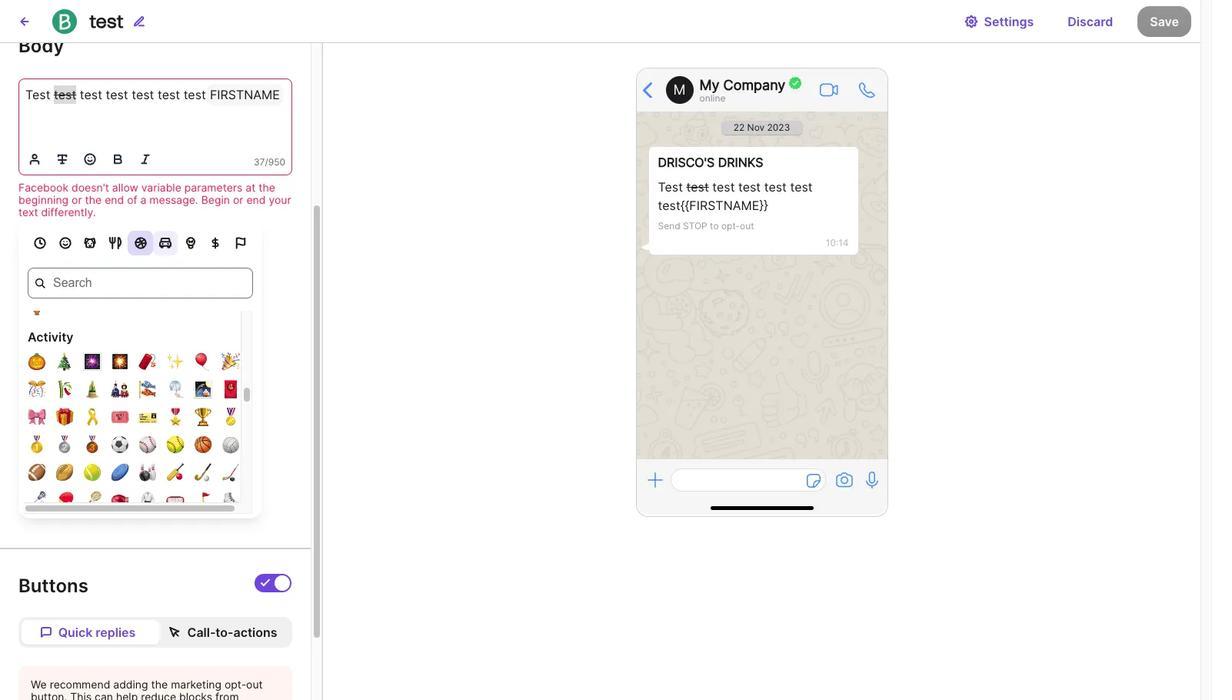 Task type: describe. For each thing, give the bounding box(es) containing it.
save button
[[1138, 6, 1192, 37]]

10:14
[[826, 237, 849, 249]]

2 end from the left
[[247, 193, 266, 206]]

differently.
[[41, 206, 96, 219]]

test test
[[658, 179, 709, 195]]

test for test test
[[658, 179, 683, 195]]

test for test test test test test test test firstname
[[25, 87, 50, 102]]

text
[[18, 206, 38, 219]]

2 or from the left
[[233, 193, 244, 206]]

settings
[[985, 13, 1035, 29]]

we recommend adding the marketing opt-out button. this can help reduce blocks fro
[[31, 678, 263, 700]]

quick
[[58, 625, 93, 640]]

opt- inside send stop to opt-out 10:14
[[722, 220, 740, 232]]

emoji mart™ element
[[18, 219, 262, 519]]

drinks
[[719, 155, 764, 170]]

adding
[[113, 678, 148, 691]]

{{firstname}}
[[681, 198, 769, 213]]

quick replies
[[58, 625, 136, 640]]

my
[[700, 77, 720, 93]]

2 horizontal spatial the
[[259, 181, 275, 194]]

doesn't
[[72, 181, 109, 194]]

call-to-actions button
[[157, 620, 289, 645]]

Rich Text Editor, main text field
[[19, 79, 292, 144]]

recommend
[[50, 678, 110, 691]]

blocks
[[179, 690, 213, 700]]

begin
[[201, 193, 230, 206]]

quick replies button
[[22, 620, 154, 645]]

save
[[1151, 13, 1180, 29]]

to
[[710, 220, 719, 232]]

activity
[[28, 330, 73, 345]]

your
[[269, 193, 291, 206]]

facebook
[[18, 181, 69, 194]]

37
[[254, 156, 265, 168]]

stop
[[683, 220, 708, 232]]

marketing
[[171, 678, 222, 691]]

allow
[[112, 181, 138, 194]]

22
[[734, 122, 745, 133]]

a
[[140, 193, 147, 206]]

the inside the we recommend adding the marketing opt-out button. this can help reduce blocks fro
[[151, 678, 168, 691]]

m
[[674, 82, 686, 98]]

body
[[18, 35, 64, 57]]

clear image
[[35, 279, 45, 289]]

/
[[265, 156, 268, 168]]



Task type: vqa. For each thing, say whether or not it's contained in the screenshot.
Type the name of your template text box
no



Task type: locate. For each thing, give the bounding box(es) containing it.
1 horizontal spatial out
[[740, 220, 755, 232]]

the right adding
[[151, 678, 168, 691]]

my company online
[[700, 77, 786, 104]]

discard
[[1068, 13, 1114, 29]]

discard button
[[1056, 6, 1126, 37]]

37 / 950
[[254, 156, 286, 168]]

out down '{{firstname}}'
[[740, 220, 755, 232]]

of
[[127, 193, 137, 206]]

opt- inside the we recommend adding the marketing opt-out button. this can help reduce blocks fro
[[225, 678, 246, 691]]

the left the allow
[[85, 193, 102, 206]]

dialog
[[1201, 0, 1213, 700]]

test test test test test test test firstname
[[25, 87, 280, 102]]

0 horizontal spatial test
[[25, 87, 50, 102]]

1 vertical spatial test
[[658, 179, 683, 195]]

nov
[[748, 122, 765, 133]]

0 horizontal spatial or
[[72, 193, 82, 206]]

1 horizontal spatial opt-
[[722, 220, 740, 232]]

send
[[658, 220, 681, 232]]

send stop to opt-out 10:14
[[658, 220, 849, 249]]

test down body
[[25, 87, 50, 102]]

call-to-actions
[[187, 625, 277, 640]]

end left of
[[105, 193, 124, 206]]

parameters
[[185, 181, 243, 194]]

emoji categories element
[[18, 219, 262, 256]]

0 horizontal spatial opt-
[[225, 678, 246, 691]]

this
[[70, 690, 92, 700]]

reduce
[[141, 690, 176, 700]]

1 horizontal spatial the
[[151, 678, 168, 691]]

can
[[95, 690, 113, 700]]

message.
[[150, 193, 198, 206]]

1 vertical spatial out
[[246, 678, 263, 691]]

end
[[105, 193, 124, 206], [247, 193, 266, 206]]

opt- right marketing
[[225, 678, 246, 691]]

1 horizontal spatial end
[[247, 193, 266, 206]]

0 vertical spatial test
[[25, 87, 50, 102]]

1 end from the left
[[105, 193, 124, 206]]

search element
[[18, 268, 262, 299]]

or
[[72, 193, 82, 206], [233, 193, 244, 206]]

test
[[89, 10, 124, 32], [54, 87, 76, 102], [80, 87, 102, 102], [106, 87, 128, 102], [132, 87, 154, 102], [158, 87, 180, 102], [184, 87, 206, 102], [687, 179, 709, 195], [713, 179, 735, 195], [739, 179, 761, 195], [765, 179, 787, 195], [791, 179, 813, 195], [658, 198, 681, 213]]

drisco's
[[658, 155, 715, 170]]

2023
[[768, 122, 791, 133]]

company
[[724, 77, 786, 93]]

to-
[[216, 625, 234, 640]]

test inside rich text editor, main "text field"
[[25, 87, 50, 102]]

22 nov 2023
[[734, 122, 791, 133]]

buttons
[[18, 575, 88, 597]]

0 horizontal spatial end
[[105, 193, 124, 206]]

replies
[[96, 625, 136, 640]]

button.
[[31, 690, 67, 700]]

0 horizontal spatial the
[[85, 193, 102, 206]]

test
[[25, 87, 50, 102], [658, 179, 683, 195]]

950
[[268, 156, 286, 168]]

0 vertical spatial opt-
[[722, 220, 740, 232]]

out inside the we recommend adding the marketing opt-out button. this can help reduce blocks fro
[[246, 678, 263, 691]]

out down "actions"
[[246, 678, 263, 691]]

call-
[[187, 625, 216, 640]]

or right "beginning"
[[72, 193, 82, 206]]

opt-
[[722, 220, 740, 232], [225, 678, 246, 691]]

0 vertical spatial out
[[740, 220, 755, 232]]

test test test test test
[[658, 179, 817, 213]]

at
[[246, 181, 256, 194]]

variable
[[141, 181, 182, 194]]

firstname
[[210, 87, 280, 102]]

help
[[116, 690, 138, 700]]

or left "at"
[[233, 193, 244, 206]]

None checkbox
[[255, 574, 292, 593]]

back button image
[[18, 15, 31, 27]]

opt- right to
[[722, 220, 740, 232]]

end left your
[[247, 193, 266, 206]]

1 horizontal spatial test
[[658, 179, 683, 195]]

the
[[259, 181, 275, 194], [85, 193, 102, 206], [151, 678, 168, 691]]

actions
[[234, 625, 277, 640]]

out inside send stop to opt-out 10:14
[[740, 220, 755, 232]]

the right "at"
[[259, 181, 275, 194]]

Search search field
[[28, 268, 253, 299]]

we
[[31, 678, 47, 691]]

1 or from the left
[[72, 193, 82, 206]]

edit template name image
[[133, 15, 145, 27]]

facebook doesn't allow variable parameters at the beginning or the end of a message. begin or end your text differently.
[[18, 181, 291, 219]]

beginning
[[18, 193, 69, 206]]

test down drisco's
[[658, 179, 683, 195]]

1 horizontal spatial or
[[233, 193, 244, 206]]

settings button
[[952, 6, 1047, 37]]

0 horizontal spatial out
[[246, 678, 263, 691]]

drisco's drinks
[[658, 155, 764, 170]]

1 vertical spatial opt-
[[225, 678, 246, 691]]

out
[[740, 220, 755, 232], [246, 678, 263, 691]]

online
[[700, 92, 726, 104]]



